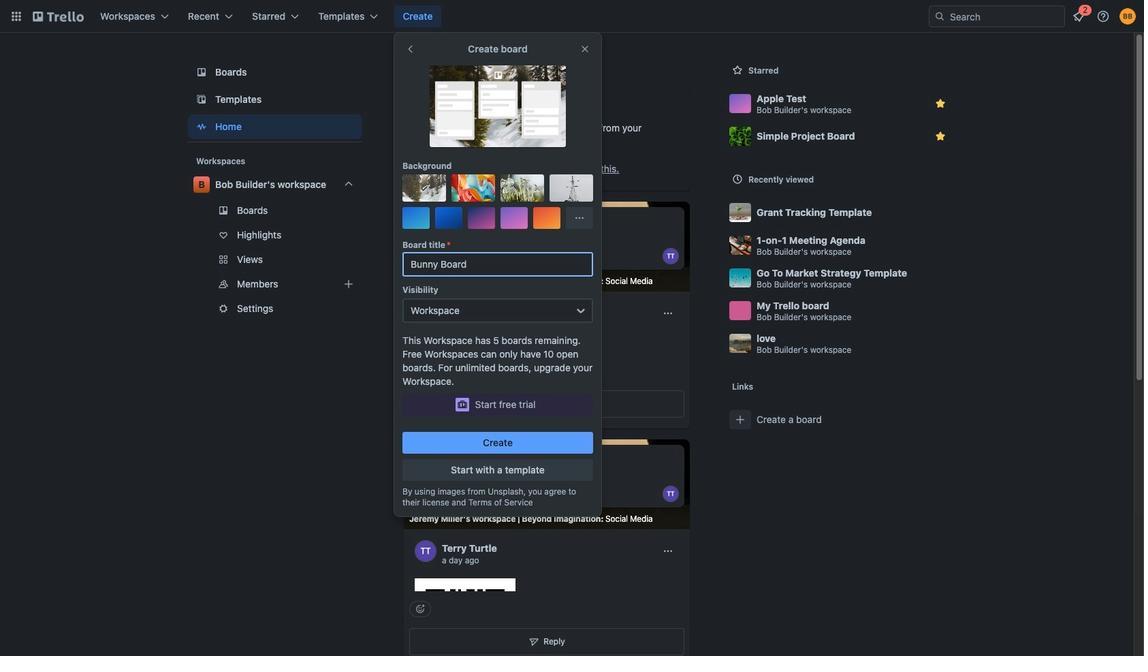 Task type: vqa. For each thing, say whether or not it's contained in the screenshot.
'Custom image'
yes



Task type: locate. For each thing, give the bounding box(es) containing it.
2 color: green, title: none image from the top
[[418, 453, 456, 464]]

open information menu image
[[1097, 10, 1111, 23]]

color: green, title: none image
[[418, 215, 456, 226], [418, 453, 456, 464]]

1 color: orange, title: none image from the top
[[459, 215, 497, 226]]

add image
[[341, 276, 357, 292]]

back to home image
[[33, 5, 84, 27]]

color: orange, title: none image
[[459, 215, 497, 226], [459, 453, 497, 464]]

primary element
[[0, 0, 1145, 33]]

board image
[[194, 64, 210, 80]]

1 color: green, title: none image from the top
[[418, 215, 456, 226]]

1 add reaction image from the top
[[410, 363, 431, 380]]

2 add reaction image from the top
[[410, 601, 431, 618]]

0 vertical spatial color: orange, title: none image
[[459, 215, 497, 226]]

1 vertical spatial add reaction image
[[410, 601, 431, 618]]

color: orange, title: none image for second "color: green, title: none" image from the bottom of the page
[[459, 215, 497, 226]]

Search field
[[946, 6, 1065, 27]]

None text field
[[403, 252, 593, 277]]

1 vertical spatial color: orange, title: none image
[[459, 453, 497, 464]]

add reaction image for second "color: green, title: none" image from the bottom of the page
[[410, 363, 431, 380]]

color: orange, title: none image for first "color: green, title: none" image from the bottom
[[459, 453, 497, 464]]

add reaction image
[[410, 363, 431, 380], [410, 601, 431, 618]]

1 vertical spatial color: green, title: none image
[[418, 453, 456, 464]]

2 color: orange, title: none image from the top
[[459, 453, 497, 464]]

click to unstar simple project board. it will be removed from your starred list. image
[[934, 129, 948, 143]]

0 vertical spatial add reaction image
[[410, 363, 431, 380]]

0 vertical spatial color: green, title: none image
[[418, 215, 456, 226]]



Task type: describe. For each thing, give the bounding box(es) containing it.
return to previous screen image
[[405, 44, 416, 55]]

template board image
[[194, 91, 210, 108]]

close popover image
[[580, 44, 591, 55]]

custom image image
[[419, 183, 430, 194]]

click to unstar apple test. it will be removed from your starred list. image
[[934, 97, 948, 110]]

trello card qr code\_\(1\).png image
[[415, 579, 516, 656]]

add reaction image for first "color: green, title: none" image from the bottom
[[410, 601, 431, 618]]

2 notifications image
[[1071, 8, 1088, 25]]

search image
[[935, 11, 946, 22]]

bob builder (bobbuilder40) image
[[1120, 8, 1137, 25]]

home image
[[194, 119, 210, 135]]



